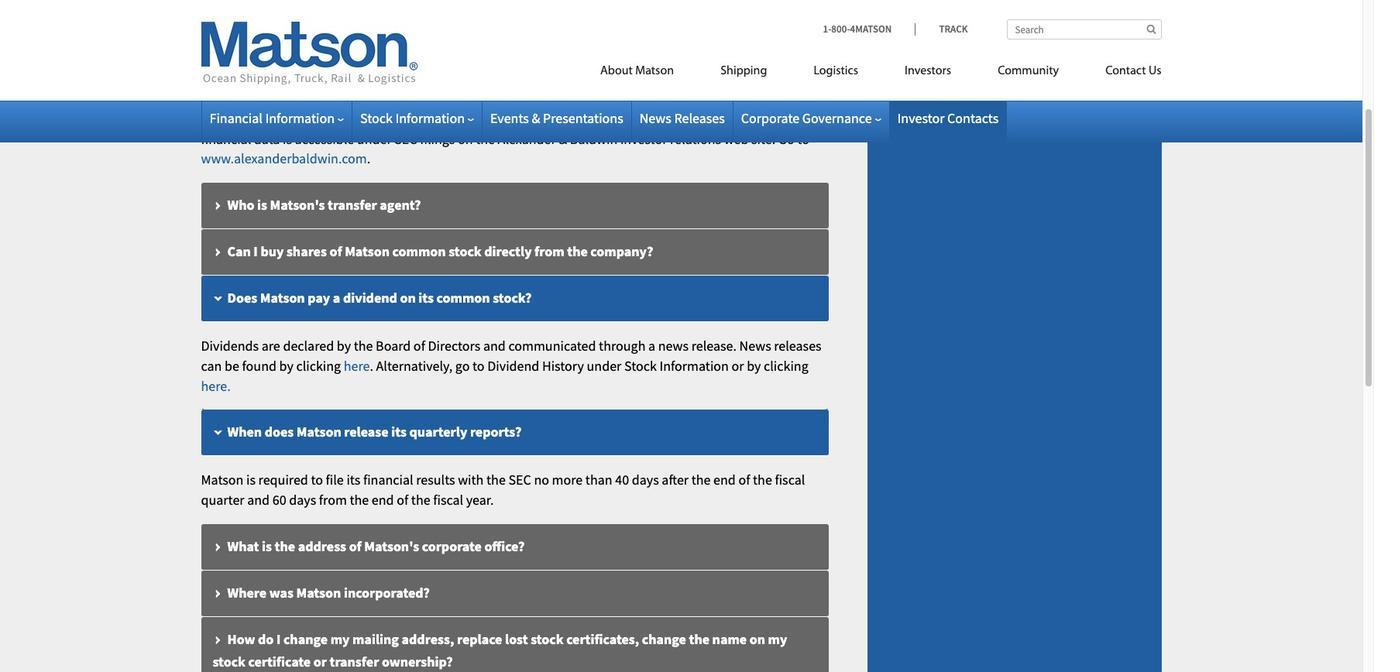 Task type: vqa. For each thing, say whether or not it's contained in the screenshot.
and
yes



Task type: describe. For each thing, give the bounding box(es) containing it.
wholly-
[[414, 110, 457, 128]]

1 horizontal spatial days
[[632, 471, 659, 489]]

news releases
[[640, 109, 725, 127]]

where can i find matson's filings with the securities and exchange commission (sec)?
[[227, 15, 750, 33]]

company?
[[591, 243, 653, 260]]

investor
[[621, 130, 668, 148]]

1-800-4matson
[[823, 22, 892, 36]]

0 horizontal spatial &
[[532, 109, 540, 127]]

corporate governance link
[[741, 109, 882, 127]]

go
[[779, 130, 795, 148]]

contact
[[1106, 65, 1146, 77]]

replace
[[457, 631, 502, 648]]

2 horizontal spatial &
[[638, 110, 647, 128]]

from inside tab
[[535, 243, 565, 260]]

directors
[[428, 337, 481, 355]]

sec inside the matson is required to file its financial results with the sec no more than 40 days after the end of the fiscal quarter and 60 days from the end of the fiscal year.
[[509, 471, 531, 489]]

certificate
[[248, 653, 311, 671]]

be
[[225, 357, 239, 375]]

the inside where can i find matson's filings with the securities and exchange commission (sec)? tab
[[458, 15, 478, 33]]

(sec)?
[[710, 15, 750, 33]]

here link
[[344, 357, 370, 375]]

does matson pay a dividend on its common stock? tab panel
[[201, 336, 829, 396]]

community
[[998, 65, 1059, 77]]

is for matson's
[[257, 196, 267, 214]]

news releases link
[[640, 109, 725, 127]]

corporate
[[422, 538, 482, 555]]

by inside 'here . alternatively, go to dividend history under stock information or by clicking here.'
[[747, 357, 761, 375]]

transfer inside how do i change my mailing address, replace lost stock certificates, change the name on my stock certificate or transfer ownership?
[[330, 653, 379, 671]]

site.
[[752, 130, 776, 148]]

is inside prior to june 29, 2012, matson was a wholly-owned subsidiary of alexander & baldwin, inc. historical financial data is accessible under sec filings on the alexander & baldwin investor relations web site. go to www.alexanderbaldwin.com .
[[283, 130, 292, 148]]

information
[[445, 62, 519, 80]]

www.alexanderbaldwin.com
[[201, 150, 367, 168]]

1-800-4matson link
[[823, 22, 915, 36]]

financial inside prior to june 29, 2012, matson was a wholly-owned subsidiary of alexander & baldwin, inc. historical financial data is accessible under sec filings on the alexander & baldwin investor relations web site. go to www.alexanderbaldwin.com .
[[201, 130, 251, 148]]

where for where can i find historical financial information for matson, inc.?
[[227, 62, 267, 80]]

community link
[[975, 57, 1083, 89]]

under inside 'here . alternatively, go to dividend history under stock information or by clicking here.'
[[587, 357, 622, 375]]

releases
[[774, 337, 822, 355]]

investor
[[898, 109, 945, 127]]

communicated
[[509, 337, 596, 355]]

history
[[542, 357, 584, 375]]

financial
[[210, 109, 263, 127]]

0 horizontal spatial end
[[372, 491, 394, 509]]

when
[[227, 423, 262, 441]]

incorporated?
[[344, 584, 430, 602]]

who is matson's transfer agent? tab
[[201, 183, 829, 229]]

where can i find historical financial information for matson, inc.? tab panel
[[201, 109, 829, 169]]

clicking inside 'here . alternatively, go to dividend history under stock information or by clicking here.'
[[764, 357, 809, 375]]

to inside the matson is required to file its financial results with the sec no more than 40 days after the end of the fiscal quarter and 60 days from the end of the fiscal year.
[[311, 471, 323, 489]]

common inside tab
[[437, 289, 490, 307]]

is for required
[[246, 471, 256, 489]]

to right go
[[798, 130, 810, 148]]

address
[[298, 538, 346, 555]]

corporate
[[741, 109, 800, 127]]

where for where was matson incorporated?
[[227, 584, 267, 602]]

quarter
[[201, 491, 245, 509]]

historical
[[328, 62, 386, 80]]

60
[[273, 491, 286, 509]]

Search search field
[[1007, 19, 1162, 40]]

owned
[[457, 110, 497, 128]]

after
[[662, 471, 689, 489]]

what is the address of matson's corporate office? tab
[[201, 524, 829, 571]]

and inside dividends are declared by the board of directors and communicated through a news release. news releases can be found by clicking
[[483, 337, 506, 355]]

of up "what is the address of matson's corporate office?"
[[397, 491, 409, 509]]

address,
[[402, 631, 454, 648]]

stock inside tab
[[449, 243, 482, 260]]

matson up dividend
[[345, 243, 390, 260]]

its inside tab
[[419, 289, 434, 307]]

matson inside the 'top menu' navigation
[[636, 65, 674, 77]]

financial inside tab
[[389, 62, 442, 80]]

matson inside the matson is required to file its financial results with the sec no more than 40 days after the end of the fiscal quarter and 60 days from the end of the fiscal year.
[[201, 471, 244, 489]]

historical
[[727, 110, 782, 128]]

dividend
[[488, 357, 540, 375]]

relations
[[670, 130, 722, 148]]

1 horizontal spatial &
[[559, 130, 567, 148]]

presentations
[[543, 109, 624, 127]]

through
[[599, 337, 646, 355]]

does matson pay a dividend on its common stock?
[[227, 289, 532, 307]]

and inside the matson is required to file its financial results with the sec no more than 40 days after the end of the fiscal quarter and 60 days from the end of the fiscal year.
[[247, 491, 270, 509]]

1 vertical spatial alexander
[[498, 130, 556, 148]]

matson inside prior to june 29, 2012, matson was a wholly-owned subsidiary of alexander & baldwin, inc. historical financial data is accessible under sec filings on the alexander & baldwin investor relations web site. go to www.alexanderbaldwin.com .
[[333, 110, 376, 128]]

a inside prior to june 29, 2012, matson was a wholly-owned subsidiary of alexander & baldwin, inc. historical financial data is accessible under sec filings on the alexander & baldwin investor relations web site. go to www.alexanderbaldwin.com .
[[404, 110, 411, 128]]

commission
[[632, 15, 708, 33]]

investor contacts link
[[898, 109, 999, 127]]

office?
[[485, 538, 525, 555]]

on inside tab
[[400, 289, 416, 307]]

of inside prior to june 29, 2012, matson was a wholly-owned subsidiary of alexander & baldwin, inc. historical financial data is accessible under sec filings on the alexander & baldwin investor relations web site. go to www.alexanderbaldwin.com .
[[563, 110, 574, 128]]

directly
[[485, 243, 532, 260]]

logistics
[[814, 65, 859, 77]]

can i buy shares of matson common stock directly from the company?
[[227, 243, 653, 260]]

here.
[[201, 377, 231, 395]]

0 horizontal spatial by
[[279, 357, 294, 375]]

agent?
[[380, 196, 421, 214]]

transfer inside who is matson's transfer agent? tab
[[328, 196, 377, 214]]

can for historical
[[269, 62, 291, 80]]

common inside tab
[[393, 243, 446, 260]]

board
[[376, 337, 411, 355]]

buy
[[261, 243, 284, 260]]

how
[[227, 631, 255, 648]]

where can i find historical financial information for matson, inc.? tab
[[201, 49, 829, 95]]

when does matson release its quarterly reports?
[[227, 423, 522, 441]]

1 change from the left
[[284, 631, 328, 648]]

matson down "address"
[[296, 584, 341, 602]]

to inside 'here . alternatively, go to dividend history under stock information or by clicking here.'
[[473, 357, 485, 375]]

who is matson's transfer agent?
[[227, 196, 421, 214]]

its inside tab
[[392, 423, 407, 441]]

on inside how do i change my mailing address, replace lost stock certificates, change the name on my stock certificate or transfer ownership?
[[750, 631, 766, 648]]

0 vertical spatial news
[[640, 109, 672, 127]]

for
[[522, 62, 539, 80]]

800-
[[832, 22, 850, 36]]

here
[[344, 357, 370, 375]]

where can i find historical financial information for matson, inc.?
[[227, 62, 623, 80]]

when does matson release its quarterly reports? tab panel
[[201, 471, 829, 510]]

investor contacts
[[898, 109, 999, 127]]

information for stock information
[[396, 109, 465, 127]]

where can i find matson's filings with the securities and exchange commission (sec)? tab
[[201, 2, 829, 49]]

2 change from the left
[[642, 631, 686, 648]]

shipping
[[721, 65, 767, 77]]

. inside prior to june 29, 2012, matson was a wholly-owned subsidiary of alexander & baldwin, inc. historical financial data is accessible under sec filings on the alexander & baldwin investor relations web site. go to www.alexanderbaldwin.com .
[[367, 150, 371, 168]]

does
[[265, 423, 294, 441]]

under inside prior to june 29, 2012, matson was a wholly-owned subsidiary of alexander & baldwin, inc. historical financial data is accessible under sec filings on the alexander & baldwin investor relations web site. go to www.alexanderbaldwin.com .
[[357, 130, 392, 148]]

data
[[254, 130, 280, 148]]

prior to june 29, 2012, matson was a wholly-owned subsidiary of alexander & baldwin, inc. historical financial data is accessible under sec filings on the alexander & baldwin investor relations web site. go to www.alexanderbaldwin.com .
[[201, 110, 810, 168]]

certificates,
[[567, 631, 639, 648]]

dividends
[[201, 337, 259, 355]]

when does matson release its quarterly reports? tab
[[201, 410, 829, 457]]

stock inside 'here . alternatively, go to dividend history under stock information or by clicking here.'
[[625, 357, 657, 375]]

the inside prior to june 29, 2012, matson was a wholly-owned subsidiary of alexander & baldwin, inc. historical financial data is accessible under sec filings on the alexander & baldwin investor relations web site. go to www.alexanderbaldwin.com .
[[476, 130, 495, 148]]

release.
[[692, 337, 737, 355]]



Task type: locate. For each thing, give the bounding box(es) containing it.
stock down through
[[625, 357, 657, 375]]

days right 60
[[289, 491, 316, 509]]

0 vertical spatial financial
[[389, 62, 442, 80]]

information up "accessible"
[[265, 109, 335, 127]]

2 horizontal spatial stock
[[531, 631, 564, 648]]

0 horizontal spatial change
[[284, 631, 328, 648]]

matson up quarter
[[201, 471, 244, 489]]

1 vertical spatial where
[[227, 62, 267, 80]]

its right release
[[392, 423, 407, 441]]

0 vertical spatial find
[[301, 15, 325, 33]]

of right "address"
[[349, 538, 362, 555]]

is inside tab
[[262, 538, 272, 555]]

1 vertical spatial news
[[740, 337, 772, 355]]

0 vertical spatial alexander
[[577, 110, 635, 128]]

my
[[331, 631, 350, 648], [768, 631, 788, 648]]

matson image
[[201, 22, 418, 85]]

clicking
[[296, 357, 341, 375], [764, 357, 809, 375]]

2 clicking from the left
[[764, 357, 809, 375]]

. inside 'here . alternatively, go to dividend history under stock information or by clicking here.'
[[370, 357, 373, 375]]

was left the wholly-
[[378, 110, 401, 128]]

1 vertical spatial on
[[400, 289, 416, 307]]

corporate governance
[[741, 109, 872, 127]]

. left alternatively, at the bottom of page
[[370, 357, 373, 375]]

1 vertical spatial fiscal
[[433, 491, 463, 509]]

0 horizontal spatial stock
[[213, 653, 246, 671]]

2 vertical spatial on
[[750, 631, 766, 648]]

& up investor
[[638, 110, 647, 128]]

the inside can i buy shares of matson common stock directly from the company? tab
[[567, 243, 588, 260]]

1 vertical spatial filings
[[420, 130, 455, 148]]

investors link
[[882, 57, 975, 89]]

2 my from the left
[[768, 631, 788, 648]]

0 vertical spatial or
[[732, 357, 744, 375]]

information down where can i find historical financial information for matson, inc.?
[[396, 109, 465, 127]]

are
[[262, 337, 280, 355]]

1 my from the left
[[331, 631, 350, 648]]

1 horizontal spatial my
[[768, 631, 788, 648]]

1 vertical spatial common
[[437, 289, 490, 307]]

alexander up baldwin at the left of the page
[[577, 110, 635, 128]]

matson right does
[[297, 423, 341, 441]]

0 vertical spatial fiscal
[[775, 471, 805, 489]]

of up baldwin at the left of the page
[[563, 110, 574, 128]]

a left news
[[649, 337, 656, 355]]

1 horizontal spatial end
[[714, 471, 736, 489]]

news
[[658, 337, 689, 355]]

stock down historical
[[360, 109, 393, 127]]

is for the
[[262, 538, 272, 555]]

under
[[357, 130, 392, 148], [587, 357, 622, 375]]

under down "stock information"
[[357, 130, 392, 148]]

with up where can i find historical financial information for matson, inc.?
[[427, 15, 455, 33]]

0 vertical spatial where
[[227, 15, 267, 33]]

.
[[367, 150, 371, 168], [370, 357, 373, 375]]

on down owned
[[458, 130, 473, 148]]

securities
[[481, 15, 542, 33]]

end right after
[[714, 471, 736, 489]]

or right certificate
[[314, 653, 327, 671]]

1 horizontal spatial sec
[[509, 471, 531, 489]]

transfer left agent?
[[328, 196, 377, 214]]

investors
[[905, 65, 952, 77]]

stock down how
[[213, 653, 246, 671]]

2 horizontal spatial and
[[545, 15, 568, 33]]

by
[[337, 337, 351, 355], [279, 357, 294, 375], [747, 357, 761, 375]]

0 horizontal spatial was
[[269, 584, 294, 602]]

its inside the matson is required to file its financial results with the sec no more than 40 days after the end of the fiscal quarter and 60 days from the end of the fiscal year.
[[347, 471, 361, 489]]

i inside where can i find historical financial information for matson, inc.? tab
[[294, 62, 298, 80]]

on
[[458, 130, 473, 148], [400, 289, 416, 307], [750, 631, 766, 648]]

end up "what is the address of matson's corporate office?"
[[372, 491, 394, 509]]

find for historical
[[301, 62, 325, 80]]

1 horizontal spatial stock
[[449, 243, 482, 260]]

1 vertical spatial matson's
[[270, 196, 325, 214]]

here . alternatively, go to dividend history under stock information or by clicking here.
[[201, 357, 809, 395]]

baldwin,
[[649, 110, 700, 128]]

with
[[427, 15, 455, 33], [458, 471, 484, 489]]

1 horizontal spatial clicking
[[764, 357, 809, 375]]

the inside how do i change my mailing address, replace lost stock certificates, change the name on my stock certificate or transfer ownership?
[[689, 631, 710, 648]]

common down agent?
[[393, 243, 446, 260]]

i for my
[[277, 631, 281, 648]]

what
[[227, 538, 259, 555]]

0 vertical spatial matson's
[[328, 15, 383, 33]]

2 horizontal spatial its
[[419, 289, 434, 307]]

0 vertical spatial stock
[[360, 109, 393, 127]]

june
[[247, 110, 276, 128]]

matson
[[636, 65, 674, 77], [333, 110, 376, 128], [345, 243, 390, 260], [260, 289, 305, 307], [297, 423, 341, 441], [201, 471, 244, 489], [296, 584, 341, 602]]

is inside tab
[[257, 196, 267, 214]]

stock information
[[360, 109, 465, 127]]

news right release.
[[740, 337, 772, 355]]

1 horizontal spatial its
[[392, 423, 407, 441]]

news inside dividends are declared by the board of directors and communicated through a news release. news releases can be found by clicking
[[740, 337, 772, 355]]

matson's inside tab
[[270, 196, 325, 214]]

common
[[393, 243, 446, 260], [437, 289, 490, 307]]

than
[[586, 471, 613, 489]]

change right certificates,
[[642, 631, 686, 648]]

a inside tab
[[333, 289, 340, 307]]

a
[[404, 110, 411, 128], [333, 289, 340, 307], [649, 337, 656, 355]]

financial information
[[210, 109, 335, 127]]

events & presentations
[[491, 109, 624, 127]]

1 horizontal spatial under
[[587, 357, 622, 375]]

2 horizontal spatial a
[[649, 337, 656, 355]]

tab
[[201, 0, 829, 2]]

2 vertical spatial matson's
[[364, 538, 419, 555]]

us
[[1149, 65, 1162, 77]]

where was matson incorporated?
[[227, 584, 430, 602]]

2 horizontal spatial on
[[750, 631, 766, 648]]

0 horizontal spatial days
[[289, 491, 316, 509]]

matson's up historical
[[328, 15, 383, 33]]

filings up where can i find historical financial information for matson, inc.?
[[386, 15, 424, 33]]

i inside where can i find matson's filings with the securities and exchange commission (sec)? tab
[[294, 15, 298, 33]]

1 find from the top
[[301, 15, 325, 33]]

1 vertical spatial stock
[[625, 357, 657, 375]]

1 horizontal spatial with
[[458, 471, 484, 489]]

can
[[269, 15, 291, 33], [269, 62, 291, 80], [201, 357, 222, 375]]

its right the file
[[347, 471, 361, 489]]

my right name
[[768, 631, 788, 648]]

matson,
[[542, 62, 591, 80]]

stock?
[[493, 289, 532, 307]]

0 vertical spatial .
[[367, 150, 371, 168]]

fiscal
[[775, 471, 805, 489], [433, 491, 463, 509]]

the inside dividends are declared by the board of directors and communicated through a news release. news releases can be found by clicking
[[354, 337, 373, 355]]

0 horizontal spatial sec
[[395, 130, 417, 148]]

is
[[283, 130, 292, 148], [257, 196, 267, 214], [246, 471, 256, 489], [262, 538, 272, 555]]

and
[[545, 15, 568, 33], [483, 337, 506, 355], [247, 491, 270, 509]]

stock right lost
[[531, 631, 564, 648]]

from down the file
[[319, 491, 347, 509]]

0 vertical spatial was
[[378, 110, 401, 128]]

contact us
[[1106, 65, 1162, 77]]

1 vertical spatial days
[[289, 491, 316, 509]]

i for matson's
[[294, 15, 298, 33]]

2 vertical spatial and
[[247, 491, 270, 509]]

news up investor
[[640, 109, 672, 127]]

1 vertical spatial end
[[372, 491, 394, 509]]

2 horizontal spatial information
[[660, 357, 729, 375]]

1 where from the top
[[227, 15, 267, 33]]

0 vertical spatial common
[[393, 243, 446, 260]]

information for financial information
[[265, 109, 335, 127]]

clicking down declared
[[296, 357, 341, 375]]

where for where can i find matson's filings with the securities and exchange commission (sec)?
[[227, 15, 267, 33]]

matson's up incorporated?
[[364, 538, 419, 555]]

0 vertical spatial transfer
[[328, 196, 377, 214]]

stock information link
[[360, 109, 474, 127]]

does
[[227, 289, 257, 307]]

0 horizontal spatial stock
[[360, 109, 393, 127]]

0 horizontal spatial on
[[400, 289, 416, 307]]

can for matson's
[[269, 15, 291, 33]]

more
[[552, 471, 583, 489]]

1 horizontal spatial and
[[483, 337, 506, 355]]

is inside the matson is required to file its financial results with the sec no more than 40 days after the end of the fiscal quarter and 60 days from the end of the fiscal year.
[[246, 471, 256, 489]]

1 vertical spatial under
[[587, 357, 622, 375]]

information inside 'here . alternatively, go to dividend history under stock information or by clicking here.'
[[660, 357, 729, 375]]

matson left pay
[[260, 289, 305, 307]]

my left "mailing"
[[331, 631, 350, 648]]

stock
[[360, 109, 393, 127], [625, 357, 657, 375]]

was inside prior to june 29, 2012, matson was a wholly-owned subsidiary of alexander & baldwin, inc. historical financial data is accessible under sec filings on the alexander & baldwin investor relations web site. go to www.alexanderbaldwin.com .
[[378, 110, 401, 128]]

with inside where can i find matson's filings with the securities and exchange commission (sec)? tab
[[427, 15, 455, 33]]

filings inside prior to june 29, 2012, matson was a wholly-owned subsidiary of alexander & baldwin, inc. historical financial data is accessible under sec filings on the alexander & baldwin investor relations web site. go to www.alexanderbaldwin.com .
[[420, 130, 455, 148]]

subsidiary
[[499, 110, 560, 128]]

sec down "stock information"
[[395, 130, 417, 148]]

search image
[[1147, 24, 1157, 34]]

lost
[[505, 631, 528, 648]]

1 horizontal spatial or
[[732, 357, 744, 375]]

the inside 'what is the address of matson's corporate office?' tab
[[275, 538, 295, 555]]

1 vertical spatial from
[[319, 491, 347, 509]]

sec left no
[[509, 471, 531, 489]]

on right dividend
[[400, 289, 416, 307]]

does matson pay a dividend on its common stock? tab
[[201, 276, 829, 322]]

is right who
[[257, 196, 267, 214]]

0 vertical spatial days
[[632, 471, 659, 489]]

2 where from the top
[[227, 62, 267, 80]]

matson up "accessible"
[[333, 110, 376, 128]]

or down release.
[[732, 357, 744, 375]]

inc.?
[[594, 62, 623, 80]]

1 horizontal spatial on
[[458, 130, 473, 148]]

0 vertical spatial sec
[[395, 130, 417, 148]]

contacts
[[948, 109, 999, 127]]

common up directors
[[437, 289, 490, 307]]

0 vertical spatial with
[[427, 15, 455, 33]]

clicking down "releases"
[[764, 357, 809, 375]]

0 vertical spatial under
[[357, 130, 392, 148]]

2012,
[[299, 110, 330, 128]]

governance
[[803, 109, 872, 127]]

under down through
[[587, 357, 622, 375]]

2 vertical spatial where
[[227, 584, 267, 602]]

0 horizontal spatial under
[[357, 130, 392, 148]]

from inside the matson is required to file its financial results with the sec no more than 40 days after the end of the fiscal quarter and 60 days from the end of the fiscal year.
[[319, 491, 347, 509]]

1 vertical spatial stock
[[531, 631, 564, 648]]

of right after
[[739, 471, 750, 489]]

on right name
[[750, 631, 766, 648]]

1 clicking from the left
[[296, 357, 341, 375]]

was inside tab
[[269, 584, 294, 602]]

its down can i buy shares of matson common stock directly from the company?
[[419, 289, 434, 307]]

top menu navigation
[[531, 57, 1162, 89]]

on inside prior to june 29, 2012, matson was a wholly-owned subsidiary of alexander & baldwin, inc. historical financial data is accessible under sec filings on the alexander & baldwin investor relations web site. go to www.alexanderbaldwin.com .
[[458, 130, 473, 148]]

find for matson's
[[301, 15, 325, 33]]

track link
[[915, 22, 968, 36]]

2 horizontal spatial by
[[747, 357, 761, 375]]

and left 60
[[247, 491, 270, 509]]

quarterly
[[410, 423, 467, 441]]

1 vertical spatial financial
[[201, 130, 251, 148]]

i inside can i buy shares of matson common stock directly from the company? tab
[[254, 243, 258, 260]]

0 horizontal spatial clicking
[[296, 357, 341, 375]]

is down 29,
[[283, 130, 292, 148]]

with up year.
[[458, 471, 484, 489]]

where was matson incorporated? tab
[[201, 571, 829, 617]]

here. link
[[201, 377, 231, 395]]

dividend
[[343, 289, 397, 307]]

0 vertical spatial from
[[535, 243, 565, 260]]

go
[[456, 357, 470, 375]]

financial left results
[[363, 471, 413, 489]]

40
[[615, 471, 629, 489]]

reports?
[[470, 423, 522, 441]]

and up dividend
[[483, 337, 506, 355]]

1 vertical spatial with
[[458, 471, 484, 489]]

0 horizontal spatial or
[[314, 653, 327, 671]]

0 horizontal spatial my
[[331, 631, 350, 648]]

information down release.
[[660, 357, 729, 375]]

of right shares
[[330, 243, 342, 260]]

to right the "go"
[[473, 357, 485, 375]]

financial inside the matson is required to file its financial results with the sec no more than 40 days after the end of the fiscal quarter and 60 days from the end of the fiscal year.
[[363, 471, 413, 489]]

1 horizontal spatial alexander
[[577, 110, 635, 128]]

transfer
[[328, 196, 377, 214], [330, 653, 379, 671]]

2 vertical spatial a
[[649, 337, 656, 355]]

1 horizontal spatial news
[[740, 337, 772, 355]]

exchange
[[571, 15, 629, 33]]

0 horizontal spatial with
[[427, 15, 455, 33]]

0 vertical spatial filings
[[386, 15, 424, 33]]

& down events & presentations link
[[559, 130, 567, 148]]

to right prior
[[232, 110, 245, 128]]

web
[[724, 130, 749, 148]]

a right pay
[[333, 289, 340, 307]]

logistics link
[[791, 57, 882, 89]]

mailing
[[353, 631, 399, 648]]

1 horizontal spatial by
[[337, 337, 351, 355]]

0 vertical spatial on
[[458, 130, 473, 148]]

alexander down subsidiary
[[498, 130, 556, 148]]

how do i change my mailing address, replace lost stock certificates, change the name on my stock certificate or transfer ownership? tab
[[201, 617, 829, 673]]

1 vertical spatial its
[[392, 423, 407, 441]]

financial down prior
[[201, 130, 251, 148]]

0 horizontal spatial alexander
[[498, 130, 556, 148]]

of up alternatively, at the bottom of page
[[414, 337, 425, 355]]

of inside dividends are declared by the board of directors and communicated through a news release. news releases can be found by clicking
[[414, 337, 425, 355]]

stock left directly
[[449, 243, 482, 260]]

days right "40"
[[632, 471, 659, 489]]

can inside dividends are declared by the board of directors and communicated through a news release. news releases can be found by clicking
[[201, 357, 222, 375]]

shares
[[287, 243, 327, 260]]

1 vertical spatial find
[[301, 62, 325, 80]]

can i buy shares of matson common stock directly from the company? tab
[[201, 229, 829, 276]]

with inside the matson is required to file its financial results with the sec no more than 40 days after the end of the fiscal quarter and 60 days from the end of the fiscal year.
[[458, 471, 484, 489]]

matson inside tab
[[260, 289, 305, 307]]

0 vertical spatial its
[[419, 289, 434, 307]]

0 horizontal spatial a
[[333, 289, 340, 307]]

1-
[[823, 22, 832, 36]]

. down "stock information"
[[367, 150, 371, 168]]

matson's up shares
[[270, 196, 325, 214]]

filings down the wholly-
[[420, 130, 455, 148]]

1 horizontal spatial change
[[642, 631, 686, 648]]

matson right about
[[636, 65, 674, 77]]

transfer down "mailing"
[[330, 653, 379, 671]]

baldwin
[[570, 130, 618, 148]]

3 where from the top
[[227, 584, 267, 602]]

what is the address of matson's corporate office?
[[227, 538, 525, 555]]

shipping link
[[697, 57, 791, 89]]

to left the file
[[311, 471, 323, 489]]

a left the wholly-
[[404, 110, 411, 128]]

0 vertical spatial can
[[269, 15, 291, 33]]

or inside 'here . alternatively, go to dividend history under stock information or by clicking here.'
[[732, 357, 744, 375]]

is left required
[[246, 471, 256, 489]]

0 horizontal spatial fiscal
[[433, 491, 463, 509]]

i for historical
[[294, 62, 298, 80]]

i inside how do i change my mailing address, replace lost stock certificates, change the name on my stock certificate or transfer ownership?
[[277, 631, 281, 648]]

&
[[532, 109, 540, 127], [638, 110, 647, 128], [559, 130, 567, 148]]

0 horizontal spatial and
[[247, 491, 270, 509]]

2 vertical spatial can
[[201, 357, 222, 375]]

found
[[242, 357, 277, 375]]

0 vertical spatial and
[[545, 15, 568, 33]]

sec inside prior to june 29, 2012, matson was a wholly-owned subsidiary of alexander & baldwin, inc. historical financial data is accessible under sec filings on the alexander & baldwin investor relations web site. go to www.alexanderbaldwin.com .
[[395, 130, 417, 148]]

1 vertical spatial and
[[483, 337, 506, 355]]

1 vertical spatial can
[[269, 62, 291, 80]]

about matson link
[[577, 57, 697, 89]]

1 horizontal spatial fiscal
[[775, 471, 805, 489]]

end
[[714, 471, 736, 489], [372, 491, 394, 509]]

accessible
[[295, 130, 354, 148]]

None search field
[[1007, 19, 1162, 40]]

filings inside where can i find matson's filings with the securities and exchange commission (sec)? tab
[[386, 15, 424, 33]]

pay
[[308, 289, 330, 307]]

about
[[601, 65, 633, 77]]

required
[[259, 471, 308, 489]]

was up do
[[269, 584, 294, 602]]

financial
[[389, 62, 442, 80], [201, 130, 251, 148], [363, 471, 413, 489]]

declared
[[283, 337, 334, 355]]

do
[[258, 631, 274, 648]]

2 find from the top
[[301, 62, 325, 80]]

2 vertical spatial stock
[[213, 653, 246, 671]]

1 vertical spatial .
[[370, 357, 373, 375]]

change up certificate
[[284, 631, 328, 648]]

or
[[732, 357, 744, 375], [314, 653, 327, 671]]

1 vertical spatial a
[[333, 289, 340, 307]]

a inside dividends are declared by the board of directors and communicated through a news release. news releases can be found by clicking
[[649, 337, 656, 355]]

contact us link
[[1083, 57, 1162, 89]]

& right events
[[532, 109, 540, 127]]

prior
[[201, 110, 230, 128]]

2 vertical spatial financial
[[363, 471, 413, 489]]

and inside tab
[[545, 15, 568, 33]]

0 vertical spatial end
[[714, 471, 736, 489]]

clicking inside dividends are declared by the board of directors and communicated through a news release. news releases can be found by clicking
[[296, 357, 341, 375]]

1 horizontal spatial from
[[535, 243, 565, 260]]

0 horizontal spatial its
[[347, 471, 361, 489]]

and left exchange on the top left
[[545, 15, 568, 33]]

or inside how do i change my mailing address, replace lost stock certificates, change the name on my stock certificate or transfer ownership?
[[314, 653, 327, 671]]

0 vertical spatial a
[[404, 110, 411, 128]]

releases
[[674, 109, 725, 127]]

is right what
[[262, 538, 272, 555]]

from right directly
[[535, 243, 565, 260]]

financial up stock information 'link'
[[389, 62, 442, 80]]



